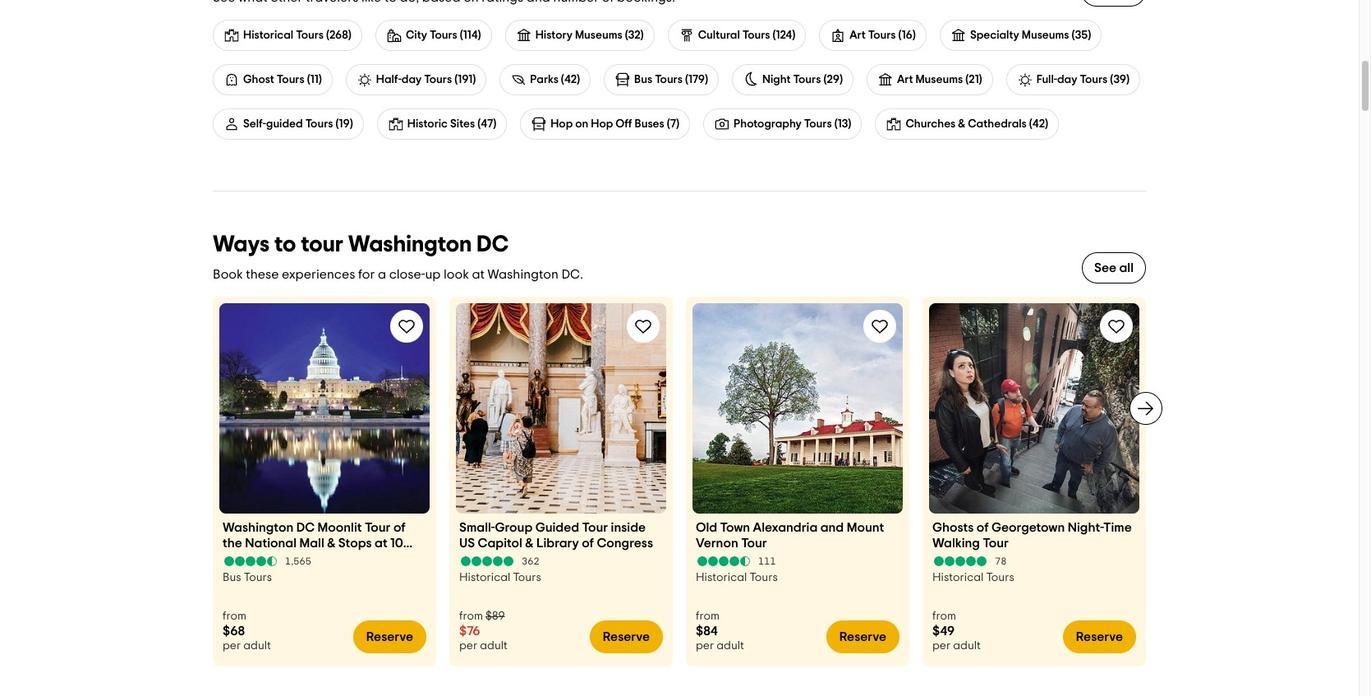 Task type: locate. For each thing, give the bounding box(es) containing it.
1 horizontal spatial historical tours
[[696, 572, 778, 584]]

& inside washington dc moonlit tour of the national mall & stops at 10 sites
[[327, 537, 336, 550]]

2 historical tours from the left
[[696, 572, 778, 584]]

bus for bus tours
[[223, 572, 241, 584]]

save to a trip image
[[397, 316, 417, 336], [870, 316, 890, 336], [1107, 316, 1127, 336]]

2 save to a trip image from the left
[[870, 316, 890, 336]]

of right library on the left of page
[[582, 537, 594, 550]]

for
[[358, 268, 375, 281]]

hop left on
[[551, 118, 573, 129]]

tour
[[301, 233, 343, 256]]

0 vertical spatial sites
[[450, 118, 475, 129]]

2 horizontal spatial of
[[977, 521, 989, 534]]

save to a trip image for of
[[397, 316, 417, 336]]

1 day from the left
[[402, 74, 422, 85]]

reserve link
[[353, 621, 427, 653], [590, 621, 663, 653], [827, 621, 900, 653], [1063, 621, 1137, 653]]

historical tours (268) button
[[213, 20, 362, 51]]

of
[[394, 521, 406, 534], [977, 521, 989, 534], [582, 537, 594, 550]]

adult for $49
[[954, 640, 981, 652]]

bus down the
[[223, 572, 241, 584]]

1 vertical spatial at
[[375, 537, 388, 550]]

churches & cathedrals (42) button
[[876, 108, 1060, 140]]

washington up close-
[[348, 233, 472, 256]]

2 from from the left
[[459, 611, 483, 622]]

reserve
[[366, 630, 413, 644], [603, 630, 650, 644], [840, 630, 887, 644], [1076, 630, 1124, 644]]

0 horizontal spatial of
[[394, 521, 406, 534]]

cultural
[[698, 29, 740, 41]]

congress
[[597, 537, 653, 550]]

adult inside from $89 $76 per adult
[[480, 640, 508, 652]]

1 vertical spatial (42)
[[1030, 118, 1049, 129]]

sites
[[450, 118, 475, 129], [223, 552, 251, 565]]

tour inside small-group guided tour inside us capitol & library of congress
[[582, 521, 608, 534]]

ghost tours (11) link
[[213, 64, 333, 95]]

from inside from $84 per adult
[[696, 611, 720, 622]]

half-day tours (191) button
[[346, 64, 487, 95]]

2 reserve link from the left
[[590, 621, 663, 653]]

half-
[[376, 74, 402, 85]]

ways
[[213, 233, 270, 256]]

history
[[536, 29, 573, 41]]

per for $68
[[223, 640, 241, 652]]

washington dc moonlit tour of the national mall & stops at 10 sites
[[223, 521, 406, 565]]

old town alexandria and mount vernon tour
[[696, 521, 885, 550]]

day down city
[[402, 74, 422, 85]]

1 from from the left
[[223, 611, 247, 622]]

0 horizontal spatial sites
[[223, 552, 251, 565]]

0 horizontal spatial save to a trip image
[[397, 316, 417, 336]]

1 save to a trip image from the left
[[397, 316, 417, 336]]

at left 10
[[375, 537, 388, 550]]

1 vertical spatial sites
[[223, 552, 251, 565]]

reserve link for small-group guided tour inside us capitol & library of congress
[[590, 621, 663, 653]]

from up $76 at bottom left
[[459, 611, 483, 622]]

& right churches
[[959, 118, 966, 129]]

washington
[[348, 233, 472, 256], [488, 268, 559, 281], [223, 521, 294, 534]]

0 horizontal spatial dc
[[296, 521, 315, 534]]

1 adult from the left
[[243, 640, 271, 652]]

1 horizontal spatial dc
[[477, 233, 509, 256]]

2 horizontal spatial save to a trip image
[[1107, 316, 1127, 336]]

see
[[1095, 261, 1117, 275]]

4.5 of 5 bubbles. 111 reviews element
[[696, 556, 900, 567]]

experiences
[[282, 268, 355, 281]]

adult inside from $84 per adult
[[717, 640, 745, 652]]

from up $68
[[223, 611, 247, 622]]

dc.
[[562, 268, 584, 281]]

of up 10
[[394, 521, 406, 534]]

2 horizontal spatial museums
[[1022, 29, 1070, 41]]

hop right on
[[591, 118, 613, 129]]

national
[[245, 537, 297, 550]]

bus up buses
[[635, 74, 653, 85]]

0 horizontal spatial bus
[[223, 572, 241, 584]]

tours left (11)
[[277, 74, 305, 85]]

0 vertical spatial bus
[[635, 74, 653, 85]]

4 from from the left
[[933, 611, 957, 622]]

5.0 of 5 bubbles. 362 reviews element
[[459, 556, 663, 567]]

& down the moonlit
[[327, 537, 336, 550]]

4 adult from the left
[[954, 640, 981, 652]]

night tours (29)
[[763, 74, 843, 85]]

photography tours (13) link
[[704, 108, 863, 140]]

0 horizontal spatial at
[[375, 537, 388, 550]]

historical tours for vernon
[[696, 572, 778, 584]]

museums
[[575, 29, 623, 41], [1022, 29, 1070, 41], [916, 74, 963, 85]]

mount
[[847, 521, 885, 534]]

bus inside button
[[635, 74, 653, 85]]

2 horizontal spatial washington
[[488, 268, 559, 281]]

per inside from $84 per adult
[[696, 640, 714, 652]]

$89
[[486, 611, 505, 622]]

parks (42)
[[530, 74, 580, 85]]

reserve link for ghosts of georgetown night-time walking tour
[[1063, 621, 1137, 653]]

dc
[[477, 233, 509, 256], [296, 521, 315, 534]]

0 horizontal spatial historical tours
[[459, 572, 541, 584]]

ghost tours (11) button
[[213, 64, 333, 95]]

tour up 10
[[365, 521, 391, 534]]

see all
[[1095, 261, 1134, 275]]

& up 362
[[525, 537, 534, 550]]

adult for $84
[[717, 640, 745, 652]]

art down (16)
[[897, 74, 913, 85]]

adult inside from $68 per adult
[[243, 640, 271, 652]]

tour inside washington dc moonlit tour of the national mall & stops at 10 sites
[[365, 521, 391, 534]]

2 vertical spatial washington
[[223, 521, 294, 534]]

next image
[[1137, 399, 1156, 418]]

adult down "$49"
[[954, 640, 981, 652]]

from up "$49"
[[933, 611, 957, 622]]

save to a trip image for mount
[[870, 316, 890, 336]]

small-
[[459, 521, 495, 534]]

tour left inside
[[582, 521, 608, 534]]

1 horizontal spatial washington
[[348, 233, 472, 256]]

3 historical tours from the left
[[933, 572, 1015, 584]]

from up $84
[[696, 611, 720, 622]]

0 horizontal spatial day
[[402, 74, 422, 85]]

museums inside 'art museums (21)' button
[[916, 74, 963, 85]]

museums inside specialty museums (35) "button"
[[1022, 29, 1070, 41]]

art left (16)
[[850, 29, 866, 41]]

sites down the
[[223, 552, 251, 565]]

1 reserve from the left
[[366, 630, 413, 644]]

0 vertical spatial art
[[850, 29, 866, 41]]

3 reserve from the left
[[840, 630, 887, 644]]

1 vertical spatial art
[[897, 74, 913, 85]]

(268)
[[326, 29, 352, 41]]

$49
[[933, 625, 955, 638]]

save to a trip image for time
[[1107, 316, 1127, 336]]

washington inside washington dc moonlit tour of the national mall & stops at 10 sites
[[223, 521, 294, 534]]

1 horizontal spatial sites
[[450, 118, 475, 129]]

per down $68
[[223, 640, 241, 652]]

2 adult from the left
[[480, 640, 508, 652]]

(114)
[[460, 29, 481, 41]]

close-
[[389, 268, 425, 281]]

from
[[223, 611, 247, 622], [459, 611, 483, 622], [696, 611, 720, 622], [933, 611, 957, 622]]

from for $84
[[696, 611, 720, 622]]

per inside from $49 per adult
[[933, 640, 951, 652]]

1 horizontal spatial of
[[582, 537, 594, 550]]

from inside from $89 $76 per adult
[[459, 611, 483, 622]]

historic sites (47)
[[407, 118, 497, 129]]

historical tours
[[459, 572, 541, 584], [696, 572, 778, 584], [933, 572, 1015, 584]]

adult inside from $49 per adult
[[954, 640, 981, 652]]

art inside 'art museums (21)' button
[[897, 74, 913, 85]]

(42)
[[561, 74, 580, 85], [1030, 118, 1049, 129]]

2 reserve from the left
[[603, 630, 650, 644]]

tours left (29)
[[794, 74, 821, 85]]

1 vertical spatial bus
[[223, 572, 241, 584]]

historic sites (47) link
[[377, 108, 507, 140]]

3 adult from the left
[[717, 640, 745, 652]]

sites left (47)
[[450, 118, 475, 129]]

(29)
[[824, 74, 843, 85]]

art for art museums (21)
[[897, 74, 913, 85]]

adult for $68
[[243, 640, 271, 652]]

adult down $84
[[717, 640, 745, 652]]

4 reserve link from the left
[[1063, 621, 1137, 653]]

4.5 of 5 bubbles. 1,565 reviews element
[[223, 556, 427, 567]]

full-day tours (39) link
[[1007, 64, 1141, 95]]

specialty
[[971, 29, 1020, 41]]

washington left the dc.
[[488, 268, 559, 281]]

0 vertical spatial at
[[472, 268, 485, 281]]

from inside from $68 per adult
[[223, 611, 247, 622]]

photography tours (13)
[[734, 118, 852, 129]]

mall
[[300, 537, 324, 550]]

at right look
[[472, 268, 485, 281]]

3 save to a trip image from the left
[[1107, 316, 1127, 336]]

(35)
[[1072, 29, 1092, 41]]

historical down walking
[[933, 572, 984, 584]]

museums for specialty
[[1022, 29, 1070, 41]]

2 per from the left
[[459, 640, 478, 652]]

on
[[576, 118, 589, 129]]

& inside button
[[959, 118, 966, 129]]

4 reserve from the left
[[1076, 630, 1124, 644]]

adult
[[243, 640, 271, 652], [480, 640, 508, 652], [717, 640, 745, 652], [954, 640, 981, 652]]

historical tours down 362
[[459, 572, 541, 584]]

adult down $76 at bottom left
[[480, 640, 508, 652]]

half-day tours (191) link
[[346, 64, 487, 95]]

362
[[522, 556, 540, 566]]

bus
[[635, 74, 653, 85], [223, 572, 241, 584]]

specialty museums (35) button
[[940, 20, 1102, 51]]

(42) right "cathedrals"
[[1030, 118, 1049, 129]]

2 day from the left
[[1058, 74, 1078, 85]]

1 horizontal spatial &
[[525, 537, 534, 550]]

per down "$49"
[[933, 640, 951, 652]]

to
[[275, 233, 296, 256]]

historical down vernon
[[696, 572, 747, 584]]

historical up the 'ghost tours (11)' button
[[243, 29, 294, 41]]

historic sites (47) button
[[377, 108, 507, 140]]

0 horizontal spatial art
[[850, 29, 866, 41]]

tours left (39)
[[1080, 74, 1108, 85]]

washington up national
[[223, 521, 294, 534]]

1 horizontal spatial hop
[[591, 118, 613, 129]]

3 reserve link from the left
[[827, 621, 900, 653]]

1 per from the left
[[223, 640, 241, 652]]

1 horizontal spatial art
[[897, 74, 913, 85]]

0 horizontal spatial &
[[327, 537, 336, 550]]

2 horizontal spatial &
[[959, 118, 966, 129]]

art inside art tours (16) button
[[850, 29, 866, 41]]

1 horizontal spatial (42)
[[1030, 118, 1049, 129]]

2 horizontal spatial historical tours
[[933, 572, 1015, 584]]

of inside washington dc moonlit tour of the national mall & stops at 10 sites
[[394, 521, 406, 534]]

adult down $68
[[243, 640, 271, 652]]

1 horizontal spatial museums
[[916, 74, 963, 85]]

of right ghosts
[[977, 521, 989, 534]]

historical tours down 78
[[933, 572, 1015, 584]]

museums left (21) on the right of the page
[[916, 74, 963, 85]]

tours down 362
[[513, 572, 541, 584]]

reserve link for old town alexandria and mount vernon tour
[[827, 621, 900, 653]]

0 horizontal spatial (42)
[[561, 74, 580, 85]]

hop on hop off buses (7) button
[[520, 108, 690, 140]]

from inside from $49 per adult
[[933, 611, 957, 622]]

day for half-
[[402, 74, 422, 85]]

historical for ghosts of georgetown night-time walking tour
[[933, 572, 984, 584]]

1 reserve link from the left
[[353, 621, 427, 653]]

photography tours (13) button
[[704, 108, 863, 140]]

0 horizontal spatial hop
[[551, 118, 573, 129]]

day for full-
[[1058, 74, 1078, 85]]

museums inside "history museums (32)" button
[[575, 29, 623, 41]]

3 from from the left
[[696, 611, 720, 622]]

per inside from $68 per adult
[[223, 640, 241, 652]]

1 horizontal spatial bus
[[635, 74, 653, 85]]

per down $84
[[696, 640, 714, 652]]

ghost
[[243, 74, 274, 85]]

(19)
[[336, 118, 353, 129]]

of inside ghosts of georgetown night-time walking tour
[[977, 521, 989, 534]]

(42) right parks
[[561, 74, 580, 85]]

0 vertical spatial (42)
[[561, 74, 580, 85]]

museums left (35)
[[1022, 29, 1070, 41]]

museums left (32)
[[575, 29, 623, 41]]

3 per from the left
[[696, 640, 714, 652]]

up
[[425, 268, 441, 281]]

bus tours (179) link
[[604, 64, 719, 95]]

1 historical tours from the left
[[459, 572, 541, 584]]

per down $76 at bottom left
[[459, 640, 478, 652]]

ghost tours (11)
[[243, 74, 322, 85]]

1 horizontal spatial day
[[1058, 74, 1078, 85]]

0 vertical spatial dc
[[477, 233, 509, 256]]

ways to tour washington dc link
[[213, 233, 509, 256]]

1 vertical spatial dc
[[296, 521, 315, 534]]

photography
[[734, 118, 802, 129]]

georgetown
[[992, 521, 1065, 534]]

art museums (21)
[[897, 74, 983, 85]]

per inside from $89 $76 per adult
[[459, 640, 478, 652]]

tour up 78
[[983, 537, 1009, 550]]

sites inside washington dc moonlit tour of the national mall & stops at 10 sites
[[223, 552, 251, 565]]

1 horizontal spatial save to a trip image
[[870, 316, 890, 336]]

4 per from the left
[[933, 640, 951, 652]]

historical tours down 111 at bottom
[[696, 572, 778, 584]]

tour up 111 at bottom
[[742, 537, 767, 550]]

specialty museums (35) link
[[940, 20, 1102, 51]]

0 horizontal spatial museums
[[575, 29, 623, 41]]

tours down national
[[244, 572, 272, 584]]

tours down 111 at bottom
[[750, 572, 778, 584]]

day down (35)
[[1058, 74, 1078, 85]]

day
[[402, 74, 422, 85], [1058, 74, 1078, 85]]

historical down capitol
[[459, 572, 511, 584]]

historical
[[243, 29, 294, 41], [459, 572, 511, 584], [696, 572, 747, 584], [933, 572, 984, 584]]

&
[[959, 118, 966, 129], [327, 537, 336, 550], [525, 537, 534, 550]]

art tours (16) link
[[820, 20, 927, 51]]

& inside small-group guided tour inside us capitol & library of congress
[[525, 537, 534, 550]]

0 horizontal spatial washington
[[223, 521, 294, 534]]

(47)
[[478, 118, 497, 129]]



Task type: describe. For each thing, give the bounding box(es) containing it.
per for $84
[[696, 640, 714, 652]]

reserve for ghosts of georgetown night-time walking tour
[[1076, 630, 1124, 644]]

a
[[378, 268, 386, 281]]

(16)
[[899, 29, 916, 41]]

museums for history
[[575, 29, 623, 41]]

$84
[[696, 625, 718, 638]]

full-
[[1037, 74, 1058, 85]]

churches & cathedrals (42) link
[[876, 108, 1060, 140]]

us
[[459, 537, 475, 550]]

art museums (21) link
[[867, 64, 993, 95]]

previous image
[[203, 399, 223, 418]]

historical for old town alexandria and mount vernon tour
[[696, 572, 747, 584]]

from for $68
[[223, 611, 247, 622]]

tours left (114) on the left of page
[[430, 29, 458, 41]]

historical for small-group guided tour inside us capitol & library of congress
[[459, 572, 511, 584]]

(179)
[[685, 74, 709, 85]]

tour inside old town alexandria and mount vernon tour
[[742, 537, 767, 550]]

dc inside washington dc moonlit tour of the national mall & stops at 10 sites
[[296, 521, 315, 534]]

1 horizontal spatial at
[[472, 268, 485, 281]]

(13)
[[835, 118, 852, 129]]

save to a trip image
[[634, 316, 653, 336]]

alexandria
[[753, 521, 818, 534]]

bus tours (179) button
[[604, 64, 719, 95]]

reserve for small-group guided tour inside us capitol & library of congress
[[603, 630, 650, 644]]

(42) inside button
[[1030, 118, 1049, 129]]

city
[[406, 29, 427, 41]]

museums for art
[[916, 74, 963, 85]]

group
[[495, 521, 533, 534]]

tours left the (19)
[[305, 118, 333, 129]]

history museums (32) link
[[505, 20, 655, 51]]

parks
[[530, 74, 559, 85]]

1,565
[[285, 556, 311, 566]]

stops
[[338, 537, 372, 550]]

self-guided tours (19) button
[[213, 108, 364, 140]]

(32)
[[625, 29, 644, 41]]

ways to tour washington dc
[[213, 233, 509, 256]]

from for $89
[[459, 611, 483, 622]]

look
[[444, 268, 469, 281]]

(42) inside button
[[561, 74, 580, 85]]

111
[[759, 556, 776, 566]]

history museums (32)
[[536, 29, 644, 41]]

and
[[821, 521, 844, 534]]

city tours (114) button
[[376, 20, 492, 51]]

moonlit
[[318, 521, 362, 534]]

see all link
[[1082, 250, 1147, 286]]

capitol
[[478, 537, 523, 550]]

at inside washington dc moonlit tour of the national mall & stops at 10 sites
[[375, 537, 388, 550]]

10
[[390, 537, 403, 550]]

from for $49
[[933, 611, 957, 622]]

tours left (124)
[[743, 29, 771, 41]]

historical tours for walking
[[933, 572, 1015, 584]]

vernon
[[696, 537, 739, 550]]

per for $49
[[933, 640, 951, 652]]

buses
[[635, 118, 665, 129]]

cathedrals
[[968, 118, 1027, 129]]

(191)
[[455, 74, 476, 85]]

tours left '(191)'
[[424, 74, 452, 85]]

night
[[763, 74, 791, 85]]

reserve for old town alexandria and mount vernon tour
[[840, 630, 887, 644]]

town
[[720, 521, 751, 534]]

historical tours (268)
[[243, 29, 352, 41]]

book
[[213, 268, 243, 281]]

bus tours (179)
[[635, 74, 709, 85]]

churches & cathedrals (42)
[[906, 118, 1049, 129]]

tours left (268)
[[296, 29, 324, 41]]

guided
[[536, 521, 580, 534]]

reserve for washington dc moonlit tour of the national mall & stops at 10 sites
[[366, 630, 413, 644]]

cultural tours (124)
[[698, 29, 796, 41]]

2 hop from the left
[[591, 118, 613, 129]]

art tours (16) button
[[820, 20, 927, 51]]

historic
[[407, 118, 448, 129]]

of inside small-group guided tour inside us capitol & library of congress
[[582, 537, 594, 550]]

reserve link for washington dc moonlit tour of the national mall & stops at 10 sites
[[353, 621, 427, 653]]

tours left (16)
[[869, 29, 896, 41]]

art tours (16)
[[850, 29, 916, 41]]

from $68 per adult
[[223, 611, 271, 652]]

art for art tours (16)
[[850, 29, 866, 41]]

$68
[[223, 625, 245, 638]]

cultural tours (124) button
[[668, 20, 807, 51]]

walking
[[933, 537, 980, 550]]

cultural tours (124) link
[[668, 20, 807, 51]]

5.0 of 5 bubbles. 78 reviews element
[[933, 556, 1137, 567]]

art museums (21) button
[[867, 64, 993, 95]]

sites inside historic sites (47) button
[[450, 118, 475, 129]]

off
[[616, 118, 633, 129]]

historical tours (268) link
[[213, 20, 362, 51]]

tours down 78
[[987, 572, 1015, 584]]

tours left (179)
[[655, 74, 683, 85]]

self-guided tours (19) link
[[213, 108, 364, 140]]

city tours (114) link
[[376, 20, 492, 51]]

from $49 per adult
[[933, 611, 981, 652]]

small-group guided tour inside us capitol & library of congress
[[459, 521, 653, 550]]

(39)
[[1111, 74, 1130, 85]]

tours left (13)
[[805, 118, 832, 129]]

(21)
[[966, 74, 983, 85]]

1 hop from the left
[[551, 118, 573, 129]]

these
[[246, 268, 279, 281]]

from $84 per adult
[[696, 611, 745, 652]]

from $89 $76 per adult
[[459, 611, 508, 652]]

historical tours for us
[[459, 572, 541, 584]]

(7)
[[667, 118, 680, 129]]

$76
[[459, 625, 481, 638]]

(124)
[[773, 29, 796, 41]]

hop on hop off buses (7)
[[551, 118, 680, 129]]

1 vertical spatial washington
[[488, 268, 559, 281]]

tour inside ghosts of georgetown night-time walking tour
[[983, 537, 1009, 550]]

full-day tours (39)
[[1037, 74, 1130, 85]]

(11)
[[307, 74, 322, 85]]

self-
[[243, 118, 266, 129]]

time
[[1104, 521, 1132, 534]]

0 vertical spatial washington
[[348, 233, 472, 256]]

night tours (29) link
[[732, 64, 854, 95]]

parks (42) button
[[500, 64, 591, 95]]

self-guided tours (19)
[[243, 118, 353, 129]]

historical inside button
[[243, 29, 294, 41]]

bus for bus tours (179)
[[635, 74, 653, 85]]



Task type: vqa. For each thing, say whether or not it's contained in the screenshot.
the bottom right
no



